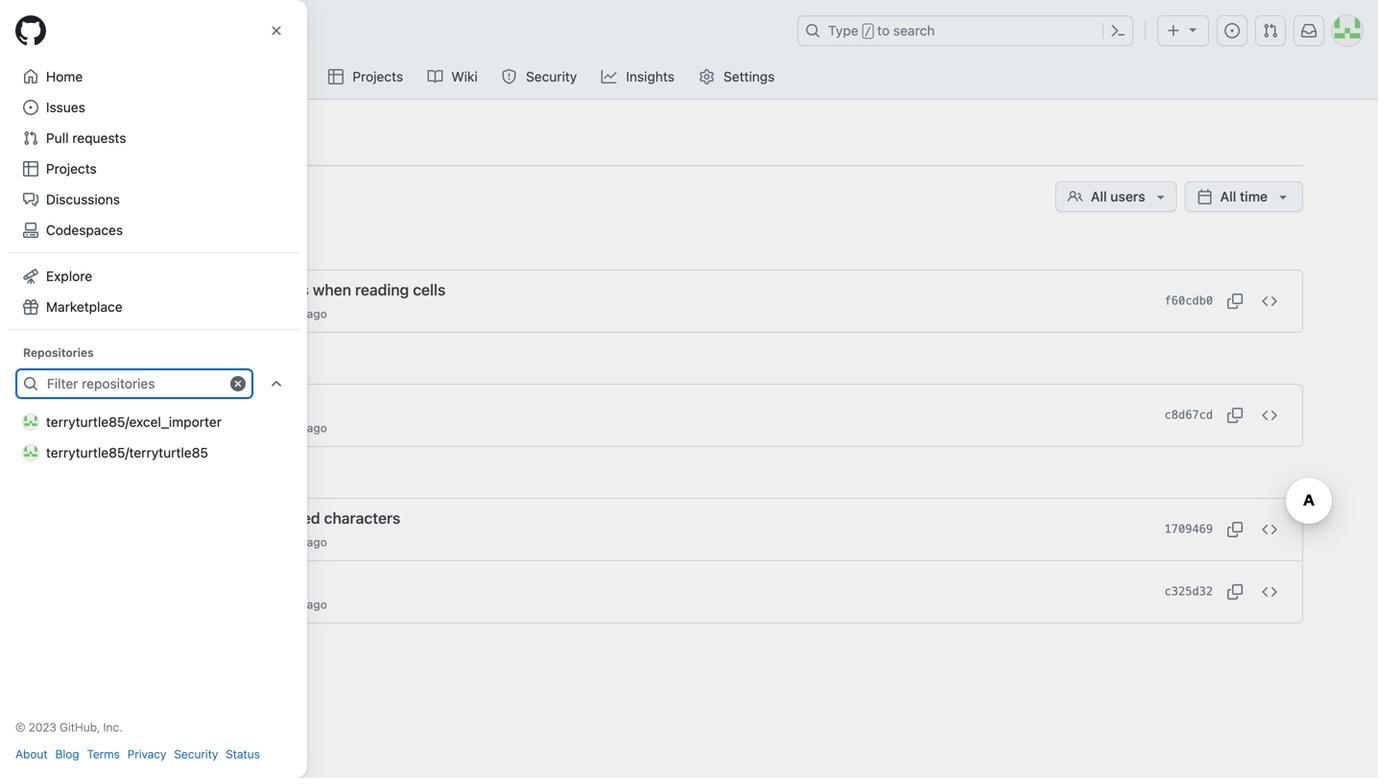 Task type: describe. For each thing, give the bounding box(es) containing it.
master button
[[75, 181, 190, 212]]

/
[[864, 25, 871, 38]]

on
[[188, 233, 204, 249]]

author image for sam pohlenz
[[100, 420, 115, 435]]

copy full sha for 1709469 image
[[1227, 522, 1243, 537]]

status
[[226, 748, 260, 761]]

search
[[893, 23, 935, 38]]

excel_importer link
[[198, 15, 311, 46]]

ago inside import exception handling. more information available below. list item
[[307, 421, 327, 435]]

marketplace link
[[15, 292, 292, 322]]

about link
[[15, 746, 48, 763]]

pull
[[46, 130, 69, 146]]

all for all users
[[1091, 189, 1107, 204]]

code image for c8d67cd
[[1262, 408, 1277, 423]]

code image
[[1262, 522, 1277, 537]]

explore
[[46, 268, 92, 284]]

shield image
[[502, 69, 517, 84]]

requests
[[72, 130, 126, 146]]

copy full sha for f60cdb0 image
[[1227, 294, 1243, 309]]

1709469 link
[[1156, 516, 1222, 543]]

committed
[[197, 421, 255, 435]]

commits for commits on aug 12, 2008
[[130, 233, 185, 249]]

clear image
[[230, 376, 246, 392]]

commits for commits
[[75, 127, 164, 154]]

master
[[110, 189, 154, 204]]

all time button
[[1185, 181, 1303, 212]]

plus image
[[1166, 23, 1181, 38]]

cells
[[413, 281, 446, 299]]

1709469
[[1165, 523, 1213, 536]]

security link for privacy link
[[174, 746, 218, 763]]

pull requests
[[46, 130, 126, 146]]

15 inside initial commit. more information available below. list item
[[259, 598, 271, 611]]

2008
[[257, 233, 290, 249]]

command palette image
[[1110, 23, 1126, 38]]

allowed
[[266, 509, 320, 527]]

sam pohlenz
[[123, 421, 193, 435]]

ago inside initial commit. more information available below. list item
[[307, 598, 327, 611]]

issues
[[46, 99, 85, 115]]

author image for 15 years ago
[[100, 306, 115, 321]]

projects inside dialog
[[46, 161, 97, 177]]

terms
[[87, 748, 120, 761]]

code image for f60cdb0
[[1262, 294, 1277, 309]]

1 horizontal spatial to
[[877, 23, 890, 38]]

©
[[15, 721, 25, 734]]

ago inside strip whitespace from strings when reading cells. more information available below. list item
[[307, 307, 327, 321]]

notifications image
[[1301, 23, 1317, 38]]

12,
[[235, 233, 253, 249]]

sc 9kayk9 0 image for all users
[[1068, 189, 1083, 204]]

reading
[[355, 281, 409, 299]]

list
[[223, 509, 244, 527]]

users
[[1110, 189, 1145, 204]]

about blog terms privacy security status
[[15, 748, 260, 761]]

sam
[[123, 421, 147, 435]]

table image
[[328, 69, 344, 84]]

type / to search
[[828, 23, 935, 38]]

15 years ago inside strip whitespace from strings when reading cells. more information available below. list item
[[259, 307, 327, 321]]

home link
[[15, 61, 292, 92]]

time
[[1240, 189, 1268, 204]]

gear image
[[699, 69, 714, 84]]

aug
[[207, 233, 232, 249]]

close image
[[269, 23, 284, 38]]

15 inside "added ? and _ to list of allowed characters 15 years ago"
[[259, 536, 271, 549]]

code
[[47, 69, 79, 84]]

commits on may 23, 2008 list
[[76, 499, 1302, 623]]

repositories
[[23, 346, 94, 359]]

import exception handling. more information available below. list item
[[76, 385, 1302, 446]]

repositories list
[[15, 407, 292, 468]]

type
[[828, 23, 858, 38]]

privacy link
[[128, 746, 166, 763]]

settings
[[724, 69, 775, 84]]

triangle down image inside all time popup button
[[1275, 189, 1291, 204]]

pohlenz
[[150, 421, 193, 435]]

15 inside strip whitespace from strings when reading cells. more information available below. list item
[[259, 307, 271, 321]]

Filter repositories text field
[[15, 369, 253, 399]]

added ? and _ to list of allowed characters link
[[99, 509, 400, 527]]

added ? and _ to list of allowed characters 15 years ago
[[99, 509, 400, 549]]

triangle down image inside all users popup button
[[1153, 189, 1168, 204]]

f60cdb0
[[1165, 294, 1213, 308]]

characters
[[324, 509, 400, 527]]

dialog containing home
[[0, 0, 307, 778]]

?
[[149, 509, 157, 527]]

15 years ago inside initial commit. more information available below. list item
[[259, 598, 327, 611]]

strip whitespace from strings when reading cells. more information available below. list item
[[76, 271, 1302, 332]]

status link
[[226, 746, 260, 763]]

exception
[[150, 395, 220, 413]]

blog link
[[55, 746, 79, 763]]

_
[[192, 509, 200, 527]]

committed 15 years ago
[[197, 421, 327, 435]]

0 horizontal spatial projects link
[[15, 154, 292, 184]]



Task type: locate. For each thing, give the bounding box(es) containing it.
0 vertical spatial author image
[[100, 306, 115, 321]]

0 horizontal spatial security link
[[174, 746, 218, 763]]

1 15 years ago from the top
[[259, 307, 327, 321]]

1 horizontal spatial projects link
[[320, 62, 412, 91]]

triangle down image right plus image
[[1185, 22, 1201, 37]]

whitespace
[[137, 281, 218, 299]]

author image inside import exception handling. more information available below. list item
[[100, 420, 115, 435]]

sc 9kayk9 0 image inside all time popup button
[[1197, 189, 1213, 204]]

projects
[[353, 69, 403, 84], [46, 161, 97, 177]]

1 horizontal spatial projects
[[353, 69, 403, 84]]

marketplace
[[46, 299, 122, 315]]

15
[[259, 307, 271, 321], [259, 421, 271, 435], [259, 536, 271, 549], [259, 598, 271, 611]]

1 15 from the top
[[259, 307, 271, 321]]

from
[[222, 281, 256, 299]]

ago inside "added ? and _ to list of allowed characters 15 years ago"
[[307, 536, 327, 549]]

3 ago from the top
[[307, 536, 327, 549]]

2 15 years ago from the top
[[259, 598, 327, 611]]

all left time
[[1220, 189, 1236, 204]]

1 all from the left
[[1091, 189, 1107, 204]]

inc.
[[103, 721, 123, 734]]

sc 9kayk9 0 image
[[1068, 189, 1083, 204], [1197, 189, 1213, 204], [99, 235, 114, 250]]

terryturtle85/terryturtle85
[[46, 445, 208, 461]]

projects up discussions
[[46, 161, 97, 177]]

security link left graph icon
[[494, 62, 586, 91]]

settings link
[[691, 62, 784, 91]]

1 vertical spatial author image
[[100, 420, 115, 435]]

code image right copy full sha for c8d67cd icon
[[1262, 408, 1277, 423]]

years inside strip whitespace from strings when reading cells. more information available below. list item
[[274, 307, 304, 321]]

projects right table image
[[353, 69, 403, 84]]

0 vertical spatial commits
[[75, 127, 164, 154]]

1 ago from the top
[[307, 307, 327, 321]]

initial commit. more information available below. list item
[[76, 561, 1302, 623]]

security
[[526, 69, 577, 84], [174, 748, 218, 761]]

import exception handling link
[[99, 395, 285, 413]]

0 horizontal spatial to
[[204, 509, 219, 527]]

all users button
[[1055, 181, 1177, 212]]

added ? and _ to list of allowed characters. more information available below. list item
[[76, 499, 1302, 561]]

c325d32 link
[[1156, 579, 1222, 606]]

triangle down image
[[1185, 22, 1201, 37], [1153, 189, 1168, 204], [1275, 189, 1291, 204]]

3 years from the top
[[274, 536, 304, 549]]

15 down handling
[[259, 421, 271, 435]]

handling
[[223, 395, 285, 413]]

all inside all users popup button
[[1091, 189, 1107, 204]]

security inside dialog
[[174, 748, 218, 761]]

4 ago from the top
[[307, 598, 327, 611]]

triangle down image right users
[[1153, 189, 1168, 204]]

triangle down image right time
[[1275, 189, 1291, 204]]

1 vertical spatial 15 years ago
[[259, 598, 327, 611]]

pull requests link
[[15, 123, 292, 154]]

import
[[99, 395, 146, 413]]

2 years from the top
[[274, 421, 304, 435]]

years inside "added ? and _ to list of allowed characters 15 years ago"
[[274, 536, 304, 549]]

security left the status link
[[174, 748, 218, 761]]

strings
[[260, 281, 309, 299]]

15 years ago
[[259, 307, 327, 321], [259, 598, 327, 611]]

0 vertical spatial to
[[877, 23, 890, 38]]

commits up 'explore' link
[[130, 233, 185, 249]]

code link
[[15, 62, 88, 91]]

1 years from the top
[[274, 307, 304, 321]]

security link for wiki "link"
[[494, 62, 586, 91]]

import exception handling
[[99, 395, 285, 413]]

sc 9kayk9 0 image for commits on aug 12, 2008
[[99, 235, 114, 250]]

discussions
[[46, 191, 120, 207]]

git pull request image
[[1263, 23, 1278, 38]]

0 horizontal spatial all
[[1091, 189, 1107, 204]]

privacy
[[128, 748, 166, 761]]

2 ago from the top
[[307, 421, 327, 435]]

all for all time
[[1220, 189, 1236, 204]]

strip whitespace from strings when reading cells
[[99, 281, 446, 299]]

codespaces
[[46, 222, 123, 238]]

2 horizontal spatial sc 9kayk9 0 image
[[1197, 189, 1213, 204]]

1 horizontal spatial triangle down image
[[1185, 22, 1201, 37]]

years inside initial commit. more information available below. list item
[[274, 598, 304, 611]]

projects link up master
[[15, 154, 292, 184]]

years down "added ? and _ to list of allowed characters 15 years ago"
[[274, 598, 304, 611]]

4 15 from the top
[[259, 598, 271, 611]]

commits on aug 12, 2008
[[130, 233, 290, 249]]

code image right the copy full sha for f60cdb0 icon in the right top of the page
[[1262, 294, 1277, 309]]

discussions link
[[15, 184, 292, 215]]

graph image
[[601, 69, 617, 84]]

issue opened image
[[1225, 23, 1240, 38]]

terryturtle85/terryturtle85 link
[[15, 438, 292, 468]]

1 horizontal spatial all
[[1220, 189, 1236, 204]]

all inside all time popup button
[[1220, 189, 1236, 204]]

projects link
[[320, 62, 412, 91], [15, 154, 292, 184]]

15 inside import exception handling. more information available below. list item
[[259, 421, 271, 435]]

when
[[313, 281, 351, 299]]

security right shield icon
[[526, 69, 577, 84]]

open global navigation menu image
[[23, 23, 38, 38]]

0 vertical spatial security link
[[494, 62, 586, 91]]

dialog
[[0, 0, 307, 778]]

code image inside initial commit. more information available below. list item
[[1262, 584, 1277, 600]]

3 15 from the top
[[259, 536, 271, 549]]

commits
[[75, 127, 164, 154], [130, 233, 185, 249]]

home
[[46, 69, 83, 84]]

sc 9kayk9 0 image inside all users popup button
[[1068, 189, 1083, 204]]

0 vertical spatial projects
[[353, 69, 403, 84]]

commits down issues link
[[75, 127, 164, 154]]

c325d32
[[1165, 585, 1213, 598]]

github,
[[60, 721, 100, 734]]

15 down "added ? and _ to list of allowed characters 15 years ago"
[[259, 598, 271, 611]]

2 horizontal spatial triangle down image
[[1275, 189, 1291, 204]]

wiki
[[451, 69, 478, 84]]

code image
[[23, 69, 38, 84], [1262, 294, 1277, 309], [1262, 408, 1277, 423], [1262, 584, 1277, 600]]

strip whitespace from strings when reading cells link
[[99, 281, 446, 299]]

to
[[877, 23, 890, 38], [204, 509, 219, 527]]

code image inside import exception handling. more information available below. list item
[[1262, 408, 1277, 423]]

0 vertical spatial security
[[526, 69, 577, 84]]

c8d67cd
[[1165, 408, 1213, 422]]

1 vertical spatial projects link
[[15, 154, 292, 184]]

added
[[99, 509, 145, 527]]

15 down strip whitespace from strings when reading cells
[[259, 307, 271, 321]]

insights
[[626, 69, 675, 84]]

years down 'allowed'
[[274, 536, 304, 549]]

15 years ago down 'allowed'
[[259, 598, 327, 611]]

to right the /
[[877, 23, 890, 38]]

1 horizontal spatial security link
[[494, 62, 586, 91]]

author image
[[100, 306, 115, 321], [100, 420, 115, 435]]

sc 9kayk9 0 image left all users
[[1068, 189, 1083, 204]]

of
[[248, 509, 262, 527]]

about
[[15, 748, 48, 761]]

1 vertical spatial security
[[174, 748, 218, 761]]

terryturtle85/excel_importer
[[46, 414, 222, 430]]

security link left the status link
[[174, 746, 218, 763]]

author image down strip on the left of page
[[100, 306, 115, 321]]

© 2023 github, inc.
[[15, 721, 123, 734]]

all time
[[1220, 189, 1268, 204]]

all left users
[[1091, 189, 1107, 204]]

all
[[1091, 189, 1107, 204], [1220, 189, 1236, 204]]

2 15 from the top
[[259, 421, 271, 435]]

copy full sha for c325d32 image
[[1227, 584, 1243, 600]]

to inside "added ? and _ to list of allowed characters 15 years ago"
[[204, 509, 219, 527]]

code image left code
[[23, 69, 38, 84]]

code image for c325d32
[[1262, 584, 1277, 600]]

0 horizontal spatial security
[[174, 748, 218, 761]]

0 horizontal spatial projects
[[46, 161, 97, 177]]

years inside import exception handling. more information available below. list item
[[274, 421, 304, 435]]

1 vertical spatial commits
[[130, 233, 185, 249]]

to right _
[[204, 509, 219, 527]]

2 author image from the top
[[100, 420, 115, 435]]

1 vertical spatial security link
[[174, 746, 218, 763]]

book image
[[428, 69, 443, 84]]

git branch image
[[87, 189, 103, 204]]

0 horizontal spatial sc 9kayk9 0 image
[[99, 235, 114, 250]]

strip
[[99, 281, 133, 299]]

1 vertical spatial projects
[[46, 161, 97, 177]]

author image inside strip whitespace from strings when reading cells. more information available below. list item
[[100, 306, 115, 321]]

wiki link
[[420, 62, 486, 91]]

author image left sam
[[100, 420, 115, 435]]

4 years from the top
[[274, 598, 304, 611]]

2023
[[29, 721, 57, 734]]

1 author image from the top
[[100, 306, 115, 321]]

insights link
[[594, 62, 684, 91]]

f60cdb0 link
[[1156, 288, 1222, 315]]

1 horizontal spatial sc 9kayk9 0 image
[[1068, 189, 1083, 204]]

blog
[[55, 748, 79, 761]]

issues link
[[15, 92, 292, 123]]

sc 9kayk9 0 image left all time
[[1197, 189, 1213, 204]]

0 horizontal spatial triangle down image
[[1153, 189, 1168, 204]]

and
[[161, 509, 188, 527]]

c8d67cd link
[[1156, 402, 1222, 429]]

sc 9kayk9 0 image down git branch icon
[[99, 235, 114, 250]]

years down strings
[[274, 307, 304, 321]]

sc 9kayk9 0 image for all time
[[1197, 189, 1213, 204]]

terms link
[[87, 746, 120, 763]]

codespaces link
[[15, 215, 292, 246]]

security link
[[494, 62, 586, 91], [174, 746, 218, 763]]

15 down of
[[259, 536, 271, 549]]

0 vertical spatial 15 years ago
[[259, 307, 327, 321]]

1 vertical spatial to
[[204, 509, 219, 527]]

15 years ago down strings
[[259, 307, 327, 321]]

code image right copy full sha for c325d32 "image"
[[1262, 584, 1277, 600]]

2 all from the left
[[1220, 189, 1236, 204]]

projects link left 'book' image
[[320, 62, 412, 91]]

terryturtle85/excel_importer link
[[15, 407, 292, 438]]

1 horizontal spatial security
[[526, 69, 577, 84]]

years down handling
[[274, 421, 304, 435]]

explore link
[[15, 261, 292, 292]]

0 vertical spatial projects link
[[320, 62, 412, 91]]

excel_importer
[[206, 23, 303, 38]]

years
[[274, 307, 304, 321], [274, 421, 304, 435], [274, 536, 304, 549], [274, 598, 304, 611]]

copy full sha for c8d67cd image
[[1227, 408, 1243, 423]]

all users
[[1091, 189, 1145, 204]]



Task type: vqa. For each thing, say whether or not it's contained in the screenshot.
plus image
yes



